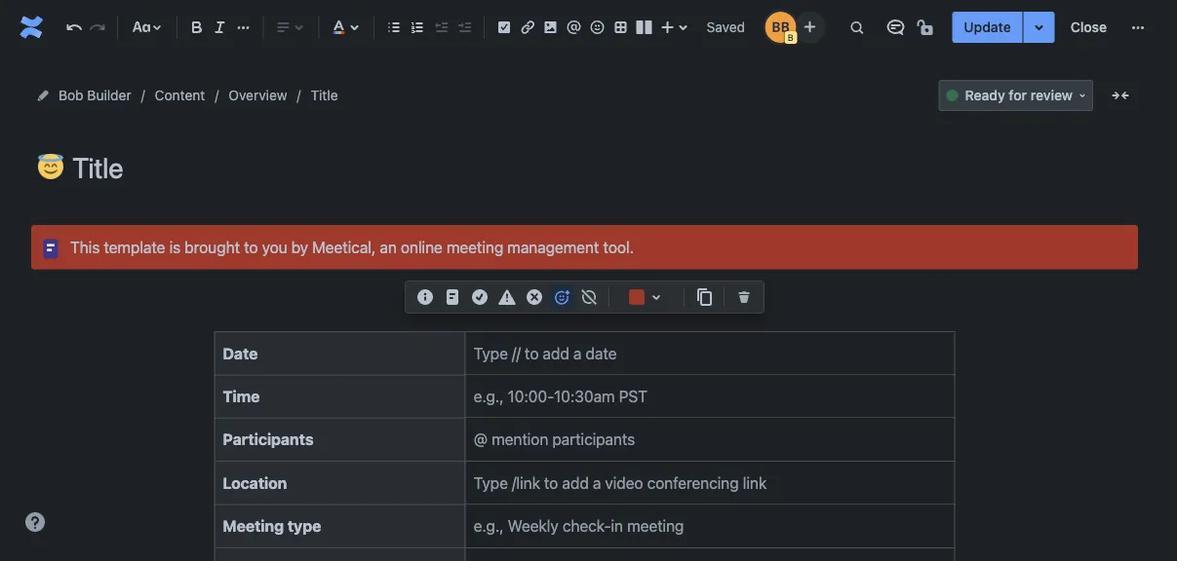Task type: describe. For each thing, give the bounding box(es) containing it.
make page fixed-width image
[[1109, 84, 1133, 107]]

is
[[169, 238, 181, 257]]

note image
[[441, 286, 464, 309]]

link image
[[516, 16, 539, 39]]

close
[[1071, 19, 1107, 35]]

no restrictions image
[[915, 16, 939, 39]]

bullet list ⌘⇧8 image
[[383, 16, 406, 39]]

Main content area, start typing to enter text. text field
[[31, 225, 1138, 562]]

online
[[401, 238, 443, 257]]

redo ⌘⇧z image
[[86, 16, 109, 39]]

find and replace image
[[845, 16, 869, 39]]

confluence image
[[16, 12, 47, 43]]

template
[[104, 238, 165, 257]]

outdent ⇧tab image
[[429, 16, 453, 39]]

confluence image
[[16, 12, 47, 43]]

background color image
[[645, 286, 668, 309]]

overview
[[229, 87, 287, 103]]

you
[[262, 238, 287, 257]]

this
[[70, 238, 100, 257]]

action item image
[[493, 16, 516, 39]]

builder
[[87, 87, 131, 103]]

more image
[[1127, 16, 1150, 39]]

info image
[[414, 286, 437, 309]]

adjust update settings image
[[1028, 16, 1051, 39]]

overview link
[[229, 84, 287, 107]]

invite to edit image
[[798, 15, 822, 39]]

meeting type
[[223, 518, 321, 536]]

content
[[155, 87, 205, 103]]

layouts image
[[632, 16, 656, 39]]

numbered list ⌘⇧7 image
[[406, 16, 429, 39]]

error image
[[523, 286, 546, 309]]

bob
[[59, 87, 84, 103]]

an
[[380, 238, 397, 257]]

date
[[223, 344, 258, 363]]

:note: image
[[41, 239, 60, 259]]

help image
[[23, 511, 47, 535]]

table image
[[609, 16, 633, 39]]

editor toolbar toolbar
[[406, 282, 764, 335]]



Task type: locate. For each thing, give the bounding box(es) containing it.
title link
[[311, 84, 338, 107]]

this template is brought to you by meetical, an online meeting management tool.
[[70, 238, 634, 257]]

comment icon image
[[884, 16, 908, 39]]

update
[[964, 19, 1011, 35]]

move this page image
[[35, 88, 51, 103]]

close button
[[1059, 12, 1119, 43]]

time
[[223, 388, 260, 406]]

bold ⌘b image
[[185, 16, 209, 39]]

meeting
[[223, 518, 284, 536]]

location
[[223, 474, 287, 493]]

emoji image
[[586, 16, 609, 39]]

title
[[311, 87, 338, 103]]

saved
[[707, 19, 745, 35]]

remove emoji image
[[578, 286, 601, 309]]

content link
[[155, 84, 205, 107]]

indent tab image
[[453, 16, 476, 39]]

undo ⌘z image
[[62, 16, 86, 39]]

add image, video, or file image
[[539, 16, 563, 39]]

:note: image
[[41, 239, 60, 259]]

bob builder
[[59, 87, 131, 103]]

by
[[291, 238, 308, 257]]

success image
[[468, 286, 492, 309]]

editor add emoji image
[[550, 286, 574, 309]]

type
[[288, 518, 321, 536]]

mention image
[[563, 16, 586, 39]]

bob builder link
[[59, 84, 131, 107]]

Give this page a title text field
[[72, 152, 1138, 184]]

warning image
[[496, 286, 519, 309]]

management
[[508, 238, 599, 257]]

more formatting image
[[232, 16, 255, 39]]

bob builder image
[[765, 12, 796, 43]]

copy image
[[693, 286, 716, 309]]

tool.
[[603, 238, 634, 257]]

update button
[[952, 12, 1023, 43]]

text styles image
[[130, 16, 153, 39]]

italic ⌘i image
[[208, 16, 232, 39]]

participants
[[223, 431, 314, 449]]

to
[[244, 238, 258, 257]]

meetical,
[[312, 238, 376, 257]]

remove image
[[733, 286, 756, 309]]

meeting
[[447, 238, 504, 257]]

brought
[[185, 238, 240, 257]]

:innocent: image
[[38, 154, 63, 179], [38, 154, 63, 179]]



Task type: vqa. For each thing, say whether or not it's contained in the screenshot.
planning "group"
no



